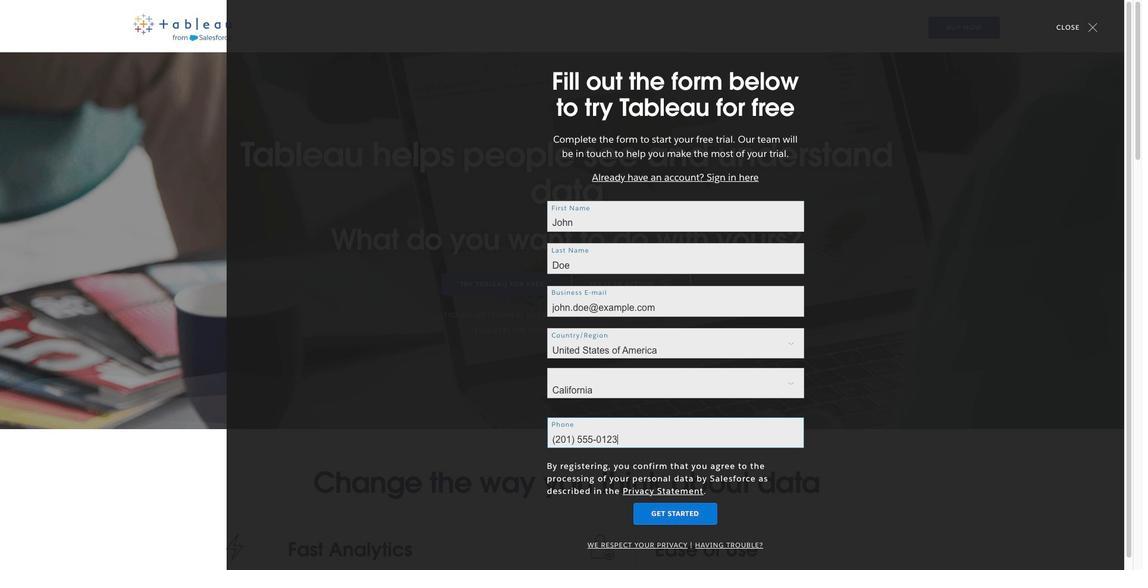 Task type: describe. For each thing, give the bounding box(es) containing it.
Business E-mail email field
[[547, 286, 805, 317]]

Last Name text field
[[547, 244, 805, 275]]

tableau, from salesforce image
[[133, 14, 235, 41]]



Task type: locate. For each thing, give the bounding box(es) containing it.
None submit
[[634, 504, 718, 526]]

First Name text field
[[547, 201, 805, 232]]

Phone (e.g. (201) 555-0123) telephone field
[[547, 418, 805, 449]]



Task type: vqa. For each thing, say whether or not it's contained in the screenshot.
Last Name text box
yes



